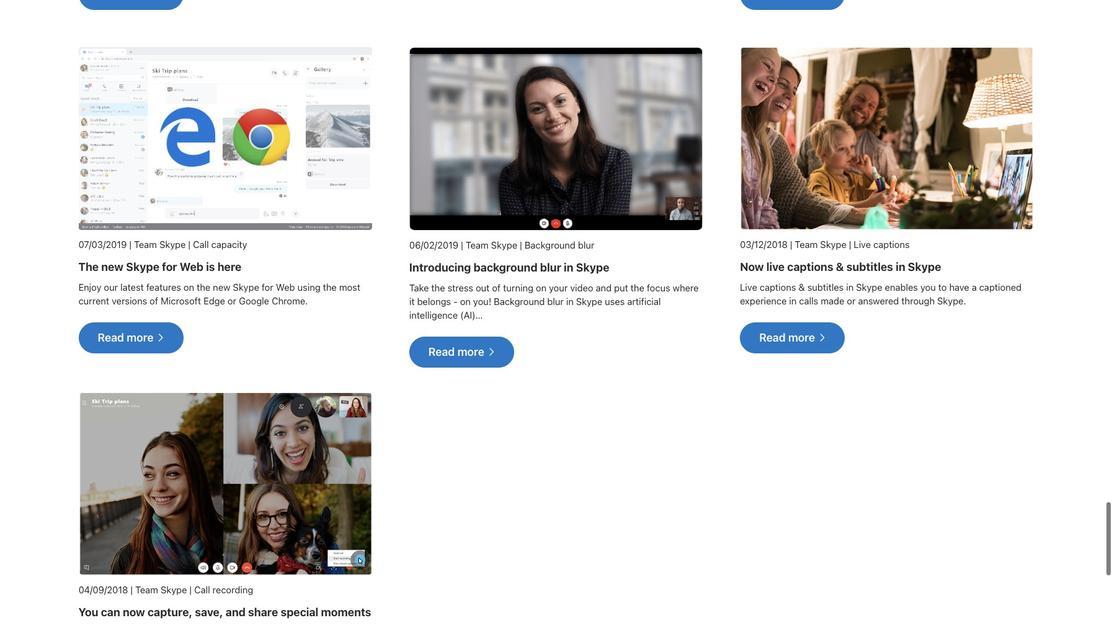 Task type: locate. For each thing, give the bounding box(es) containing it.
1 horizontal spatial subtitles
[[847, 261, 894, 274]]

1 horizontal spatial or
[[847, 295, 856, 307]]

live
[[854, 239, 871, 250], [740, 282, 758, 293]]

artificial
[[627, 296, 661, 307]]

skype up the new skype for web is here
[[159, 239, 186, 250]]

read more 
[[98, 331, 164, 344], [760, 331, 826, 344], [429, 345, 495, 358]]

0 vertical spatial web
[[180, 261, 204, 274]]

07/03/2019
[[78, 239, 127, 250]]

on up microsoft
[[184, 282, 194, 293]]

or inside enjoy our latest features on the new skype for web using the most current versions of microsoft edge or google chrome.
[[228, 295, 236, 307]]

the up edge
[[197, 282, 211, 293]]

2 horizontal spatial read
[[760, 331, 786, 344]]

web up chrome.
[[276, 282, 295, 293]]

skype.
[[938, 295, 967, 307]]

0 vertical spatial call
[[193, 239, 209, 250]]

1 horizontal spatial read
[[429, 345, 455, 358]]

a
[[972, 282, 977, 293]]

skype on the web is now available for edge and chrome image
[[78, 47, 372, 230]]

turning
[[503, 282, 534, 293]]

of
[[492, 282, 501, 293], [150, 295, 158, 307]]

1 horizontal spatial on
[[460, 296, 471, 307]]

0 horizontal spatial and
[[226, 606, 246, 619]]

skype inside enjoy our latest features on the new skype for web using the most current versions of microsoft edge or google chrome.
[[233, 282, 259, 293]]

team up background
[[466, 239, 489, 250]]

1 the from the left
[[197, 282, 211, 293]]

the
[[197, 282, 211, 293], [323, 282, 337, 293], [432, 282, 445, 293], [631, 282, 645, 293]]

1 vertical spatial background
[[494, 296, 545, 307]]

1 horizontal spatial and
[[596, 282, 612, 293]]

read more  down calls
[[760, 331, 826, 344]]

2 vertical spatial blur
[[547, 296, 564, 307]]

made
[[821, 295, 845, 307]]

google
[[239, 295, 269, 307]]

subtitles up made
[[808, 282, 844, 293]]

and
[[596, 282, 612, 293], [226, 606, 246, 619]]

in inside take the stress out of turning on your video and put the focus where it belongs - on you! background blur in skype uses artificial intelligence (ai)…
[[566, 296, 574, 307]]

 down you!
[[487, 348, 495, 356]]

0 horizontal spatial 
[[156, 334, 164, 342]]

team for background
[[466, 239, 489, 250]]

2 the from the left
[[323, 282, 337, 293]]

team up now live captions & subtitles in skype on the top
[[795, 239, 818, 250]]

| right 03/12/2018
[[790, 239, 793, 250]]

special
[[281, 606, 319, 619]]

0 vertical spatial of
[[492, 282, 501, 293]]

blur inside take the stress out of turning on your video and put the focus where it belongs - on you! background blur in skype uses artificial intelligence (ai)…
[[547, 296, 564, 307]]

skype up answered
[[856, 282, 883, 293]]

team for new
[[134, 239, 157, 250]]

here
[[218, 261, 242, 274]]

0 horizontal spatial or
[[228, 295, 236, 307]]

more down (ai)…
[[458, 345, 485, 358]]

call
[[193, 239, 209, 250], [194, 584, 210, 596]]

more down calls
[[789, 331, 815, 344]]

1 vertical spatial call
[[194, 584, 210, 596]]

blur down your
[[547, 296, 564, 307]]

team up now
[[135, 584, 158, 596]]

you
[[921, 282, 936, 293]]

read down experience
[[760, 331, 786, 344]]

new
[[101, 261, 124, 274], [213, 282, 230, 293]]

0 vertical spatial background
[[525, 239, 576, 250]]

1 horizontal spatial &
[[836, 261, 844, 274]]

| up the new skype for web is here
[[188, 239, 191, 250]]

0 vertical spatial for
[[162, 261, 177, 274]]

stress
[[448, 282, 473, 293]]

&
[[836, 261, 844, 274], [799, 282, 805, 293]]

1 horizontal spatial more
[[458, 345, 485, 358]]

in down your
[[566, 296, 574, 307]]

1 horizontal spatial new
[[213, 282, 230, 293]]

team up the new skype for web is here
[[134, 239, 157, 250]]

 down microsoft
[[156, 334, 164, 342]]

in up enables
[[896, 261, 906, 274]]

1 vertical spatial live
[[740, 282, 758, 293]]

enables
[[885, 282, 918, 293]]

1 vertical spatial new
[[213, 282, 230, 293]]

have
[[950, 282, 970, 293]]

latest
[[120, 282, 144, 293]]

read down the intelligence
[[429, 345, 455, 358]]

skype
[[159, 239, 186, 250], [821, 239, 847, 250], [491, 239, 518, 250], [126, 261, 159, 274], [908, 261, 942, 274], [576, 261, 610, 274], [233, 282, 259, 293], [856, 282, 883, 293], [576, 296, 603, 307], [161, 584, 187, 596]]

is
[[206, 261, 215, 274]]

call recording is now in skype. capture, share or download your memories. image
[[78, 393, 372, 576]]

1 vertical spatial blur
[[540, 261, 562, 274]]

more for live
[[789, 331, 815, 344]]

current
[[78, 295, 109, 307]]

and down recording
[[226, 606, 246, 619]]

skype inside take the stress out of turning on your video and put the focus where it belongs - on you! background blur in skype uses artificial intelligence (ai)…
[[576, 296, 603, 307]]

04/09/2018 | team skype | call recording
[[78, 584, 253, 596]]

your
[[549, 282, 568, 293]]

blur
[[578, 239, 595, 250], [540, 261, 562, 274], [547, 296, 564, 307]]

in left calls
[[790, 295, 797, 307]]

1 horizontal spatial read more 
[[429, 345, 495, 358]]

the left most
[[323, 282, 337, 293]]

live inside live captions & subtitles in skype enables you to have a captioned experience in calls made or answered through skype.
[[740, 282, 758, 293]]

where
[[673, 282, 699, 293]]

can
[[101, 606, 120, 619]]

2 horizontal spatial read more 
[[760, 331, 826, 344]]

1 horizontal spatial for
[[262, 282, 274, 293]]

06/02/2019
[[409, 239, 459, 250]]

1 horizontal spatial live
[[854, 239, 871, 250]]

and left put
[[596, 282, 612, 293]]

skype down 'video'
[[576, 296, 603, 307]]

live captions & subtitles in skype enables you to have a captioned experience in calls made or answered through skype.
[[740, 282, 1022, 307]]

live up experience
[[740, 282, 758, 293]]

most
[[339, 282, 361, 293]]

0 horizontal spatial &
[[799, 282, 805, 293]]

1 horizontal spatial of
[[492, 282, 501, 293]]

enjoy
[[78, 282, 101, 293]]

live
[[767, 261, 785, 274]]

the
[[78, 261, 99, 274]]

1 vertical spatial captions
[[788, 261, 834, 274]]

subtitles
[[847, 261, 894, 274], [808, 282, 844, 293]]

for
[[162, 261, 177, 274], [262, 282, 274, 293]]

2 or from the left
[[847, 295, 856, 307]]

or right edge
[[228, 295, 236, 307]]

2 horizontal spatial more
[[789, 331, 815, 344]]

skype up you
[[908, 261, 942, 274]]

in up your
[[564, 261, 574, 274]]

more down the versions
[[127, 331, 154, 344]]

0 vertical spatial live
[[854, 239, 871, 250]]

1 vertical spatial and
[[226, 606, 246, 619]]

more
[[127, 331, 154, 344], [789, 331, 815, 344], [458, 345, 485, 358]]

subtitles up live captions & subtitles in skype enables you to have a captioned experience in calls made or answered through skype.
[[847, 261, 894, 274]]

the new skype for web is here
[[78, 261, 242, 274]]

of right "out"
[[492, 282, 501, 293]]

 down made
[[818, 334, 826, 342]]

read down current
[[98, 331, 124, 344]]

our
[[104, 282, 118, 293]]

0 horizontal spatial on
[[184, 282, 194, 293]]

0 horizontal spatial more
[[127, 331, 154, 344]]

you
[[78, 606, 98, 619]]

on right -
[[460, 296, 471, 307]]

capacity
[[211, 239, 247, 250]]

calls
[[799, 295, 819, 307]]

1 vertical spatial of
[[150, 295, 158, 307]]

live up now live captions & subtitles in skype on the top
[[854, 239, 871, 250]]

answered
[[858, 295, 899, 307]]

03/12/2018
[[740, 239, 788, 250]]

1 or from the left
[[228, 295, 236, 307]]

0 horizontal spatial new
[[101, 261, 124, 274]]

in
[[896, 261, 906, 274], [564, 261, 574, 274], [847, 282, 854, 293], [790, 295, 797, 307], [566, 296, 574, 307]]

call up is
[[193, 239, 209, 250]]

you can now capture, save, and share special moments
[[78, 606, 371, 619]]

& down 03/12/2018 | team skype | live captions in the top of the page
[[836, 261, 844, 274]]

skype up "google"
[[233, 282, 259, 293]]

0 vertical spatial and
[[596, 282, 612, 293]]

1 horizontal spatial web
[[276, 282, 295, 293]]

0 vertical spatial new
[[101, 261, 124, 274]]

0 horizontal spatial read more 
[[98, 331, 164, 344]]

0 horizontal spatial of
[[150, 295, 158, 307]]

blur up 'video'
[[578, 239, 595, 250]]

background
[[474, 261, 538, 274]]

|
[[129, 239, 132, 250], [188, 239, 191, 250], [790, 239, 793, 250], [849, 239, 852, 250], [461, 239, 463, 250], [520, 239, 522, 250], [131, 584, 133, 596], [190, 584, 192, 596]]

2 horizontal spatial 
[[818, 334, 826, 342]]

for up "google"
[[262, 282, 274, 293]]

0 vertical spatial subtitles
[[847, 261, 894, 274]]

or
[[228, 295, 236, 307], [847, 295, 856, 307]]

read more  down (ai)…
[[429, 345, 495, 358]]

call for web
[[193, 239, 209, 250]]

the up artificial
[[631, 282, 645, 293]]

0 horizontal spatial read
[[98, 331, 124, 344]]

now
[[123, 606, 145, 619]]

read for now
[[760, 331, 786, 344]]

4 the from the left
[[631, 282, 645, 293]]

1 vertical spatial for
[[262, 282, 274, 293]]

background up your
[[525, 239, 576, 250]]

experience
[[740, 295, 787, 307]]

and inside take the stress out of turning on your video and put the focus where it belongs - on you! background blur in skype uses artificial intelligence (ai)…
[[596, 282, 612, 293]]

for up features at the top
[[162, 261, 177, 274]]

of inside enjoy our latest features on the new skype for web using the most current versions of microsoft edge or google chrome.
[[150, 295, 158, 307]]

on left your
[[536, 282, 547, 293]]

0 horizontal spatial live
[[740, 282, 758, 293]]

3 the from the left
[[432, 282, 445, 293]]

2 vertical spatial captions
[[760, 282, 796, 293]]

features
[[146, 282, 181, 293]]

1 vertical spatial subtitles
[[808, 282, 844, 293]]

captioned
[[980, 282, 1022, 293]]

family is calling over skype. image
[[740, 47, 1034, 230]]

web
[[180, 261, 204, 274], [276, 282, 295, 293]]

captions up enables
[[874, 239, 910, 250]]

background
[[525, 239, 576, 250], [494, 296, 545, 307]]

of down features at the top
[[150, 295, 158, 307]]

blur up your
[[540, 261, 562, 274]]

| up now live captions & subtitles in skype on the top
[[849, 239, 852, 250]]

new up edge
[[213, 282, 230, 293]]

0 horizontal spatial subtitles
[[808, 282, 844, 293]]

web left is
[[180, 261, 204, 274]]

captions up experience
[[760, 282, 796, 293]]

04/09/2018
[[78, 584, 128, 596]]

team
[[134, 239, 157, 250], [795, 239, 818, 250], [466, 239, 489, 250], [135, 584, 158, 596]]

0 vertical spatial &
[[836, 261, 844, 274]]

read for introducing
[[429, 345, 455, 358]]

1 vertical spatial &
[[799, 282, 805, 293]]

-
[[454, 296, 458, 307]]

& up calls
[[799, 282, 805, 293]]

0 vertical spatial captions
[[874, 239, 910, 250]]

or right made
[[847, 295, 856, 307]]

skype up now live captions & subtitles in skype on the top
[[821, 239, 847, 250]]

read more  for background
[[429, 345, 495, 358]]

2 horizontal spatial on
[[536, 282, 547, 293]]

on
[[184, 282, 194, 293], [536, 282, 547, 293], [460, 296, 471, 307]]

background inside take the stress out of turning on your video and put the focus where it belongs - on you! background blur in skype uses artificial intelligence (ai)…
[[494, 296, 545, 307]]

read more  down the versions
[[98, 331, 164, 344]]

0 horizontal spatial web
[[180, 261, 204, 274]]


[[156, 334, 164, 342], [818, 334, 826, 342], [487, 348, 495, 356]]

focus
[[647, 282, 671, 293]]

out
[[476, 282, 490, 293]]

read more  for live
[[760, 331, 826, 344]]

call up "save," at the left
[[194, 584, 210, 596]]

1 vertical spatial web
[[276, 282, 295, 293]]

put
[[614, 282, 628, 293]]

read
[[98, 331, 124, 344], [760, 331, 786, 344], [429, 345, 455, 358]]

the up belongs
[[432, 282, 445, 293]]

take
[[409, 282, 429, 293]]

intelligence
[[409, 309, 458, 321]]

captions down 03/12/2018 | team skype | live captions in the top of the page
[[788, 261, 834, 274]]

video
[[570, 282, 594, 293]]

now
[[740, 261, 764, 274]]

captions
[[874, 239, 910, 250], [788, 261, 834, 274], [760, 282, 796, 293]]

take the stress out of turning on your video and put the focus where it belongs - on you! background blur in skype uses artificial intelligence (ai)…
[[409, 282, 699, 321]]

background down turning
[[494, 296, 545, 307]]

new up our
[[101, 261, 124, 274]]



Task type: vqa. For each thing, say whether or not it's contained in the screenshot.
1st the XSplit from the bottom of the page
no



Task type: describe. For each thing, give the bounding box(es) containing it.
chrome.
[[272, 295, 308, 307]]

subtitles inside live captions & subtitles in skype enables you to have a captioned experience in calls made or answered through skype.
[[808, 282, 844, 293]]

read more  for new
[[98, 331, 164, 344]]

save,
[[195, 606, 223, 619]]

team for can
[[135, 584, 158, 596]]

read for the
[[98, 331, 124, 344]]

| up capture,
[[190, 584, 192, 596]]

moments
[[321, 606, 371, 619]]

microsoft
[[161, 295, 201, 307]]

recording
[[213, 584, 253, 596]]

using
[[298, 282, 321, 293]]

0 horizontal spatial for
[[162, 261, 177, 274]]

uses
[[605, 296, 625, 307]]

07/03/2019 | team skype | call capacity
[[78, 239, 247, 250]]

share
[[248, 606, 278, 619]]

it
[[409, 296, 415, 307]]

to
[[939, 282, 947, 293]]

for inside enjoy our latest features on the new skype for web using the most current versions of microsoft edge or google chrome.
[[262, 282, 274, 293]]

skype inside live captions & subtitles in skype enables you to have a captioned experience in calls made or answered through skype.
[[856, 282, 883, 293]]

introducing
[[409, 261, 471, 274]]

| up now
[[131, 584, 133, 596]]

captions inside live captions & subtitles in skype enables you to have a captioned experience in calls made or answered through skype.
[[760, 282, 796, 293]]

more for new
[[127, 331, 154, 344]]

& inside live captions & subtitles in skype enables you to have a captioned experience in calls made or answered through skype.
[[799, 282, 805, 293]]

| right 07/03/2019
[[129, 239, 132, 250]]

capture,
[[148, 606, 192, 619]]

edge
[[204, 295, 225, 307]]

or inside live captions & subtitles in skype enables you to have a captioned experience in calls made or answered through skype.
[[847, 295, 856, 307]]

0 vertical spatial blur
[[578, 239, 595, 250]]

call for save,
[[194, 584, 210, 596]]

03/12/2018 | team skype | live captions
[[740, 239, 910, 250]]

of inside take the stress out of turning on your video and put the focus where it belongs - on you! background blur in skype uses artificial intelligence (ai)…
[[492, 282, 501, 293]]

web inside enjoy our latest features on the new skype for web using the most current versions of microsoft edge or google chrome.
[[276, 282, 295, 293]]

 for is
[[156, 334, 164, 342]]

now live captions & subtitles in skype
[[740, 261, 942, 274]]

 for in
[[818, 334, 826, 342]]

skype up 'video'
[[576, 261, 610, 274]]

skype up 'latest'
[[126, 261, 159, 274]]

introducing background blur in skype
[[409, 261, 610, 274]]

enjoy our latest features on the new skype for web using the most current versions of microsoft edge or google chrome.
[[78, 282, 361, 307]]

through
[[902, 295, 935, 307]]

you!
[[473, 296, 492, 307]]

1 horizontal spatial 
[[487, 348, 495, 356]]

| up introducing background blur in skype
[[520, 239, 522, 250]]

(ai)…
[[460, 309, 483, 321]]

| right 06/02/2019
[[461, 239, 463, 250]]

belongs
[[417, 296, 451, 307]]

team for live
[[795, 239, 818, 250]]

new inside enjoy our latest features on the new skype for web using the most current versions of microsoft edge or google chrome.
[[213, 282, 230, 293]]

versions
[[112, 295, 147, 307]]

on inside enjoy our latest features on the new skype for web using the most current versions of microsoft edge or google chrome.
[[184, 282, 194, 293]]

06/02/2019 | team skype | background blur
[[409, 239, 595, 250]]

skype up capture,
[[161, 584, 187, 596]]

background blur on your desktop devices on skype image
[[409, 47, 703, 231]]

skype up background
[[491, 239, 518, 250]]

more for background
[[458, 345, 485, 358]]

in down now live captions & subtitles in skype on the top
[[847, 282, 854, 293]]



